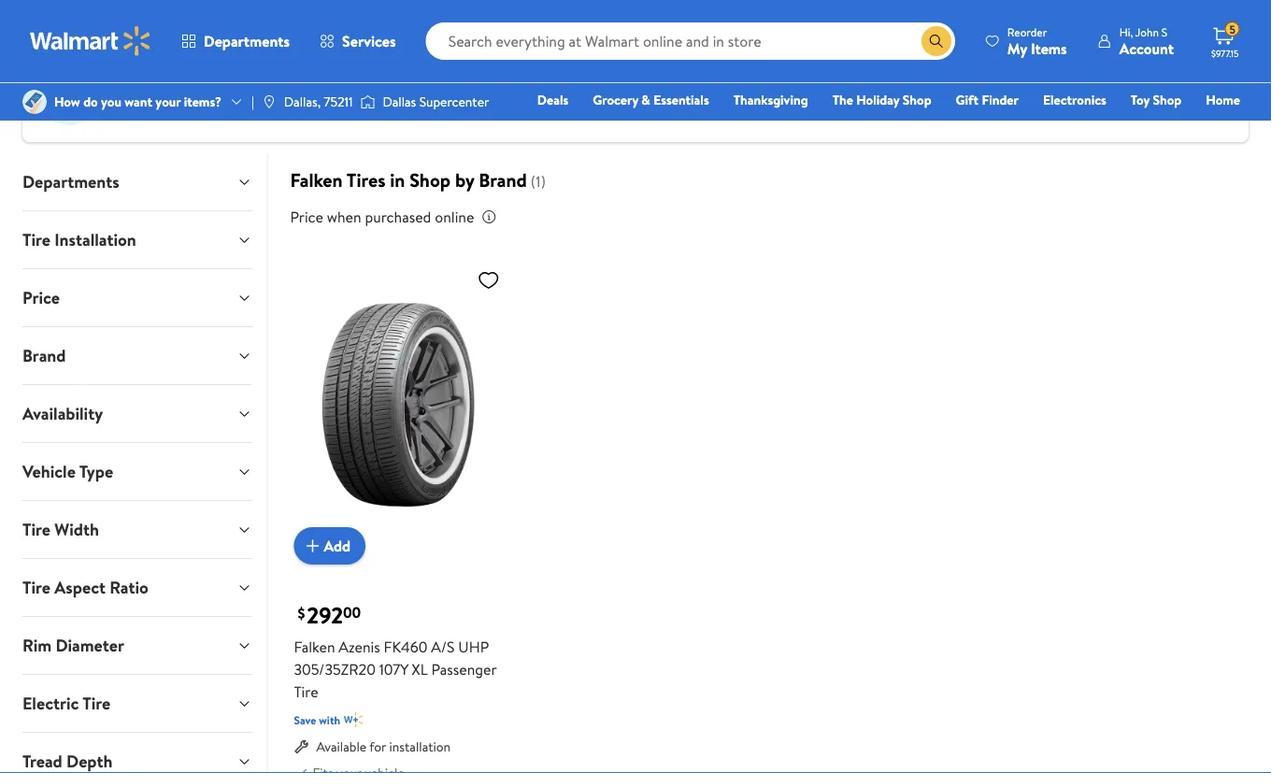 Task type: vqa. For each thing, say whether or not it's contained in the screenshot.
Cyber
no



Task type: describe. For each thing, give the bounding box(es) containing it.
by
[[455, 167, 475, 193]]

departments inside dropdown button
[[22, 170, 119, 194]]

| inside '2020 dodge challenger | tire size: 305/35r20 107y these tires are a good fit'
[[365, 72, 368, 95]]

electronics link
[[1035, 90, 1116, 110]]

availability
[[22, 402, 103, 426]]

add to cart image
[[302, 535, 324, 557]]

home
[[1207, 91, 1241, 109]]

grocery
[[593, 91, 639, 109]]

walmart+
[[1185, 117, 1241, 135]]

items?
[[184, 93, 222, 111]]

available for installation
[[316, 737, 451, 755]]

registry link
[[1017, 116, 1082, 136]]

one debit link
[[1089, 116, 1169, 136]]

fk460
[[384, 637, 428, 657]]

walmart+ link
[[1177, 116, 1249, 136]]

add button
[[294, 527, 366, 565]]

vehicle type button
[[7, 443, 267, 500]]

services button
[[305, 19, 411, 64]]

legal information image
[[482, 210, 497, 225]]

tire installation
[[22, 228, 136, 252]]

thanksgiving link
[[725, 90, 817, 110]]

107y inside falken azenis fk460 a/s uhp 305/35zr20 107y xl passenger tire
[[379, 659, 408, 680]]

 image for dallas supercenter
[[360, 93, 375, 111]]

when
[[327, 207, 362, 227]]

change
[[1176, 86, 1219, 104]]

brand tab
[[7, 327, 267, 384]]

electric tire
[[22, 692, 111, 716]]

tires
[[347, 167, 386, 193]]

vehicle type tab
[[7, 443, 267, 500]]

tire right electric
[[82, 692, 111, 716]]

debit
[[1129, 117, 1161, 135]]

dallas supercenter
[[383, 93, 489, 111]]

rim diameter
[[22, 634, 124, 658]]

toy shop
[[1131, 91, 1182, 109]]

john
[[1136, 24, 1159, 40]]

grocery & essentials link
[[585, 90, 718, 110]]

305/35r20
[[442, 72, 525, 95]]

tire width button
[[7, 501, 267, 558]]

Search search field
[[426, 22, 956, 60]]

tire inside 'dropdown button'
[[22, 228, 50, 252]]

you
[[101, 93, 121, 111]]

$977.15
[[1212, 47, 1240, 59]]

essentials
[[654, 91, 710, 109]]

tire width
[[22, 518, 99, 542]]

finder
[[982, 91, 1019, 109]]

falken for tires
[[290, 167, 343, 193]]

a/s
[[431, 637, 455, 657]]

save with
[[294, 712, 341, 728]]

are
[[206, 97, 229, 120]]

availability tab
[[7, 385, 267, 442]]

car,truck,van image
[[37, 64, 101, 127]]

available
[[316, 737, 367, 755]]

vehicle
[[22, 460, 76, 484]]

tire aspect ratio button
[[7, 559, 267, 616]]

fashion
[[958, 117, 1001, 135]]

walmart image
[[30, 26, 151, 56]]

my
[[1008, 38, 1028, 58]]

tire inside falken azenis fk460 a/s uhp 305/35zr20 107y xl passenger tire
[[294, 682, 319, 702]]

save
[[294, 712, 317, 728]]

good
[[245, 97, 282, 120]]

5
[[1230, 21, 1236, 37]]

how
[[54, 93, 80, 111]]

thanksgiving
[[734, 91, 809, 109]]

fashion link
[[950, 116, 1010, 136]]

electric tire button
[[7, 675, 267, 732]]

rim diameter tab
[[7, 617, 267, 674]]

gift
[[956, 91, 979, 109]]

width
[[55, 518, 99, 542]]

departments button
[[7, 153, 267, 211]]

price for price when purchased online
[[290, 207, 324, 227]]

2020
[[123, 68, 174, 99]]

dallas, 75211
[[284, 93, 353, 111]]

passenger
[[432, 659, 497, 680]]

$
[[298, 603, 305, 623]]

s
[[1162, 24, 1168, 40]]

gift finder
[[956, 91, 1019, 109]]

0 horizontal spatial |
[[252, 93, 254, 111]]

add to favorites list, falken azenis fk460 a/s uhp 305/35zr20 107y xl passenger tire image
[[478, 268, 500, 292]]

ratio
[[110, 576, 149, 600]]

xl
[[412, 659, 428, 680]]

services
[[342, 31, 396, 51]]

these
[[123, 97, 166, 120]]

reorder my items
[[1008, 24, 1068, 58]]

supercenter
[[420, 93, 489, 111]]

tire aspect ratio tab
[[7, 559, 267, 616]]

falken for azenis
[[294, 637, 335, 657]]

home fashion
[[958, 91, 1241, 135]]

dodge
[[180, 68, 245, 99]]

want
[[125, 93, 152, 111]]



Task type: locate. For each thing, give the bounding box(es) containing it.
brand inside brand dropdown button
[[22, 344, 66, 368]]

1 horizontal spatial shop
[[903, 91, 932, 109]]

account
[[1120, 38, 1175, 58]]

brand button
[[7, 327, 267, 384]]

75211
[[324, 93, 353, 111]]

rim
[[22, 634, 52, 658]]

with
[[319, 712, 341, 728]]

0 horizontal spatial 107y
[[379, 659, 408, 680]]

0 vertical spatial price
[[290, 207, 324, 227]]

toy shop link
[[1123, 90, 1191, 110]]

falken azenis fk460 a/s uhp 305/35zr20 107y xl passenger tire
[[294, 637, 497, 702]]

azenis
[[339, 637, 380, 657]]

price tab
[[7, 269, 267, 326]]

price inside "dropdown button"
[[22, 286, 60, 310]]

price for price
[[22, 286, 60, 310]]

0 horizontal spatial departments
[[22, 170, 119, 194]]

installation
[[390, 737, 451, 755]]

uhp
[[459, 637, 489, 657]]

tire inside '2020 dodge challenger | tire size: 305/35r20 107y these tires are a good fit'
[[376, 72, 403, 95]]

tires
[[169, 97, 202, 120]]

walmart plus image
[[344, 711, 363, 729]]

hi,
[[1120, 24, 1134, 40]]

0 vertical spatial departments
[[204, 31, 290, 51]]

falken up when
[[290, 167, 343, 193]]

tire installation button
[[7, 211, 267, 268]]

departments tab
[[7, 153, 267, 211]]

falken tires in shop by brand (1)
[[290, 167, 546, 193]]

diameter
[[56, 634, 124, 658]]

1 vertical spatial price
[[22, 286, 60, 310]]

departments
[[204, 31, 290, 51], [22, 170, 119, 194]]

price down tire installation
[[22, 286, 60, 310]]

tire installation tab
[[7, 211, 267, 268]]

Walmart Site-Wide search field
[[426, 22, 956, 60]]

tire aspect ratio
[[22, 576, 149, 600]]

electric
[[22, 692, 79, 716]]

0 vertical spatial falken
[[290, 167, 343, 193]]

1 horizontal spatial 107y
[[529, 72, 563, 95]]

rim diameter button
[[7, 617, 267, 674]]

how do you want your items?
[[54, 93, 222, 111]]

shop right toy
[[1154, 91, 1182, 109]]

0 vertical spatial 107y
[[529, 72, 563, 95]]

gift finder link
[[948, 90, 1028, 110]]

| right 'a'
[[252, 93, 254, 111]]

tire width tab
[[7, 501, 267, 558]]

departments up tire installation
[[22, 170, 119, 194]]

falken up '305/35zr20'
[[294, 637, 335, 657]]

0 horizontal spatial price
[[22, 286, 60, 310]]

your
[[156, 93, 181, 111]]

size:
[[407, 72, 438, 95]]

 image right 75211
[[360, 93, 375, 111]]

 image for how do you want your items?
[[22, 90, 47, 114]]

107y right 305/35r20
[[529, 72, 563, 95]]

grocery & essentials
[[593, 91, 710, 109]]

107y down fk460
[[379, 659, 408, 680]]

107y
[[529, 72, 563, 95], [379, 659, 408, 680]]

deals link
[[529, 90, 577, 110]]

tire left size:
[[376, 72, 403, 95]]

vehicle type
[[22, 460, 113, 484]]

1 vertical spatial 107y
[[379, 659, 408, 680]]

change button
[[1161, 81, 1234, 110]]

brand left (1)
[[479, 167, 527, 193]]

the holiday shop link
[[825, 90, 940, 110]]

for
[[370, 737, 386, 755]]

departments up "dodge"
[[204, 31, 290, 51]]

tire inside dropdown button
[[22, 518, 50, 542]]

1 vertical spatial falken
[[294, 637, 335, 657]]

deals
[[538, 91, 569, 109]]

one
[[1098, 117, 1126, 135]]

 image
[[262, 94, 277, 109]]

305/35zr20
[[294, 659, 376, 680]]

the holiday shop
[[833, 91, 932, 109]]

| right 75211
[[365, 72, 368, 95]]

registry
[[1026, 117, 1073, 135]]

brand up the availability
[[22, 344, 66, 368]]

price when purchased online
[[290, 207, 474, 227]]

one debit
[[1098, 117, 1161, 135]]

1 horizontal spatial |
[[365, 72, 368, 95]]

hi, john s account
[[1120, 24, 1175, 58]]

search icon image
[[929, 34, 944, 49]]

0 horizontal spatial shop
[[410, 167, 451, 193]]

00
[[343, 602, 361, 623]]

type
[[79, 460, 113, 484]]

falken inside falken azenis fk460 a/s uhp 305/35zr20 107y xl passenger tire
[[294, 637, 335, 657]]

tire left aspect at the left bottom of page
[[22, 576, 50, 600]]

292
[[307, 599, 343, 631]]

holiday
[[857, 91, 900, 109]]

in
[[390, 167, 405, 193]]

1 vertical spatial departments
[[22, 170, 119, 194]]

$ 292 00
[[298, 599, 361, 631]]

price button
[[7, 269, 267, 326]]

 image
[[22, 90, 47, 114], [360, 93, 375, 111]]

|
[[365, 72, 368, 95], [252, 93, 254, 111]]

1 horizontal spatial  image
[[360, 93, 375, 111]]

online
[[435, 207, 474, 227]]

tire left installation
[[22, 228, 50, 252]]

price left when
[[290, 207, 324, 227]]

1 horizontal spatial brand
[[479, 167, 527, 193]]

installation
[[55, 228, 136, 252]]

items
[[1031, 38, 1068, 58]]

0 horizontal spatial  image
[[22, 90, 47, 114]]

107y inside '2020 dodge challenger | tire size: 305/35r20 107y these tires are a good fit'
[[529, 72, 563, 95]]

1 horizontal spatial departments
[[204, 31, 290, 51]]

tab
[[7, 733, 267, 773]]

reorder
[[1008, 24, 1048, 40]]

the
[[833, 91, 854, 109]]

1 horizontal spatial price
[[290, 207, 324, 227]]

toy
[[1131, 91, 1150, 109]]

aspect
[[55, 576, 106, 600]]

 image left the how
[[22, 90, 47, 114]]

0 horizontal spatial brand
[[22, 344, 66, 368]]

falken azenis fk460 a/s uhp 305/35zr20 107y xl passenger tire image
[[294, 261, 508, 550]]

shop right in
[[410, 167, 451, 193]]

2 horizontal spatial shop
[[1154, 91, 1182, 109]]

departments button
[[166, 19, 305, 64]]

dallas,
[[284, 93, 321, 111]]

shop
[[903, 91, 932, 109], [1154, 91, 1182, 109], [410, 167, 451, 193]]

electronics
[[1044, 91, 1107, 109]]

1 vertical spatial brand
[[22, 344, 66, 368]]

0 vertical spatial brand
[[479, 167, 527, 193]]

electric tire tab
[[7, 675, 267, 732]]

shop right holiday
[[903, 91, 932, 109]]

tire
[[376, 72, 403, 95], [22, 228, 50, 252], [22, 518, 50, 542], [22, 576, 50, 600], [294, 682, 319, 702], [82, 692, 111, 716]]

departments inside popup button
[[204, 31, 290, 51]]

tire up save
[[294, 682, 319, 702]]

fit
[[286, 97, 302, 120]]

challenger
[[250, 68, 357, 99]]

tire left width
[[22, 518, 50, 542]]



